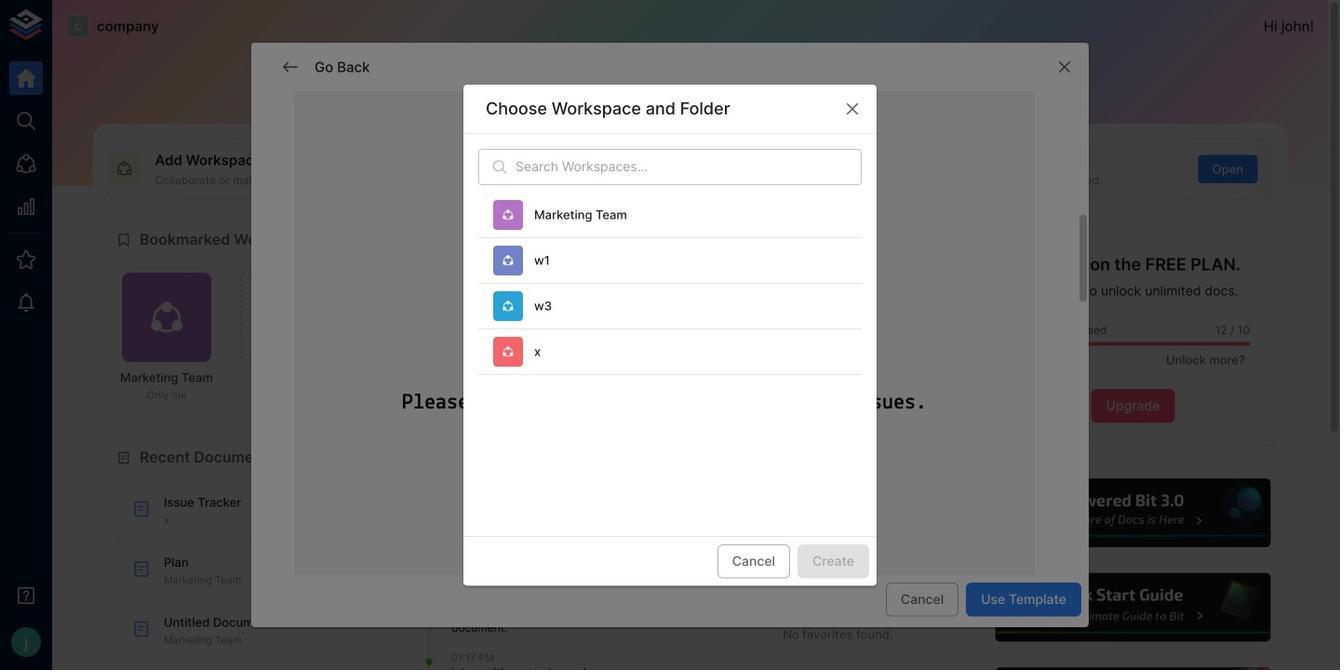 Task type: vqa. For each thing, say whether or not it's contained in the screenshot.
Go Back 'image'
no



Task type: describe. For each thing, give the bounding box(es) containing it.
3 help image from the top
[[993, 665, 1273, 670]]

Search Workspaces... text field
[[516, 149, 862, 185]]

2 help image from the top
[[993, 570, 1273, 644]]



Task type: locate. For each thing, give the bounding box(es) containing it.
1 help image from the top
[[993, 476, 1273, 550]]

2 vertical spatial help image
[[993, 665, 1273, 670]]

help image
[[993, 476, 1273, 550], [993, 570, 1273, 644], [993, 665, 1273, 670]]

1 vertical spatial help image
[[993, 570, 1273, 644]]

dialog
[[251, 43, 1089, 627], [463, 84, 877, 586]]

0 vertical spatial help image
[[993, 476, 1273, 550]]



